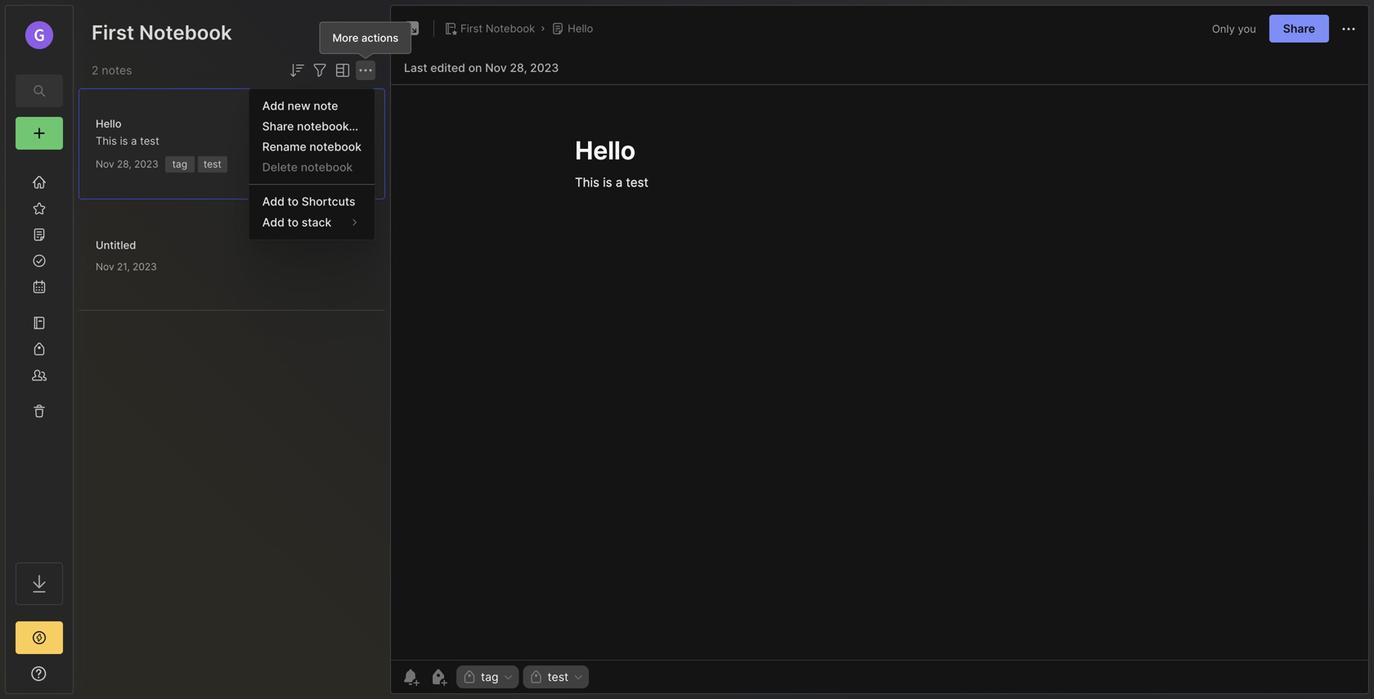 Task type: describe. For each thing, give the bounding box(es) containing it.
rename notebook link
[[249, 137, 375, 157]]

nov 21, 2023
[[96, 261, 157, 273]]

tree inside main element
[[6, 159, 73, 548]]

2023 for nov 28, 2023
[[134, 158, 159, 170]]

rename
[[262, 140, 307, 154]]

hello for hello this is a test
[[96, 117, 122, 130]]

1 vertical spatial more actions field
[[356, 61, 375, 80]]

add tag image
[[429, 667, 448, 687]]

add to shortcuts link
[[249, 191, 375, 212]]

delete
[[262, 160, 298, 174]]

share notebook… link
[[249, 116, 375, 137]]

actions
[[361, 31, 399, 44]]

untitled
[[96, 239, 136, 252]]

2023 for nov 21, 2023
[[133, 261, 157, 273]]

0 horizontal spatial more actions image
[[356, 61, 375, 80]]

nov for nov 21, 2023
[[96, 261, 114, 273]]

hello for hello
[[568, 22, 593, 35]]

nov inside note window element
[[485, 61, 507, 75]]

0 horizontal spatial first notebook
[[92, 20, 232, 45]]

WHAT'S NEW field
[[6, 661, 73, 687]]

delete notebook link
[[249, 157, 375, 177]]

test Tag actions field
[[569, 672, 584, 683]]

last edited on nov 28, 2023
[[404, 61, 559, 75]]

nov for nov 28, 2023
[[96, 158, 114, 170]]

to for stack
[[288, 216, 299, 229]]

only
[[1212, 22, 1235, 35]]

share button
[[1269, 15, 1329, 43]]

0 vertical spatial notebook
[[310, 140, 362, 154]]

tag inside button
[[481, 670, 499, 684]]

dropdown list menu
[[249, 96, 375, 233]]

to for shortcuts
[[288, 195, 299, 209]]

2023 inside note window element
[[530, 61, 559, 75]]

share inside add new note share notebook… rename notebook delete notebook
[[262, 119, 294, 133]]

stack
[[302, 216, 331, 229]]

add for add new note share notebook… rename notebook delete notebook
[[262, 99, 285, 113]]

first inside button
[[460, 22, 483, 35]]

edited
[[430, 61, 465, 75]]

add filters image
[[310, 61, 330, 80]]

add new note link
[[249, 96, 375, 116]]

nov 28, 2023
[[96, 158, 159, 170]]

0 horizontal spatial 28,
[[117, 158, 131, 170]]

a
[[131, 135, 137, 147]]

1 vertical spatial notebook
[[301, 160, 353, 174]]

hello button
[[548, 17, 596, 40]]

0 vertical spatial tag
[[172, 158, 187, 170]]

click to expand image
[[72, 669, 84, 689]]

on
[[468, 61, 482, 75]]

Add to stack field
[[249, 212, 375, 233]]

notes
[[102, 63, 132, 77]]

test inside button
[[548, 670, 569, 684]]

you
[[1238, 22, 1256, 35]]

tag button
[[456, 666, 519, 689]]



Task type: vqa. For each thing, say whether or not it's contained in the screenshot.
rightmost test
yes



Task type: locate. For each thing, give the bounding box(es) containing it.
1 horizontal spatial tag
[[481, 670, 499, 684]]

more
[[332, 31, 359, 44]]

main element
[[0, 0, 79, 699]]

share up rename
[[262, 119, 294, 133]]

add inside 'link'
[[262, 195, 285, 209]]

edit search image
[[29, 81, 49, 101]]

more actions
[[332, 31, 399, 44]]

hello inside button
[[568, 22, 593, 35]]

add a reminder image
[[401, 667, 420, 687]]

nov left 21,
[[96, 261, 114, 273]]

hello this is a test
[[96, 117, 159, 147]]

2023 down hello button
[[530, 61, 559, 75]]

2
[[92, 63, 99, 77]]

1 vertical spatial test
[[204, 158, 221, 170]]

1 vertical spatial hello
[[96, 117, 122, 130]]

add to stack
[[262, 216, 331, 229]]

0 vertical spatial more actions field
[[1339, 18, 1359, 39]]

2 vertical spatial test
[[548, 670, 569, 684]]

1 horizontal spatial hello
[[568, 22, 593, 35]]

upgrade image
[[29, 628, 49, 648]]

first notebook button
[[441, 17, 538, 40]]

notebook…
[[297, 119, 358, 133]]

More actions field
[[1339, 18, 1359, 39], [356, 61, 375, 80]]

shortcuts
[[302, 195, 355, 209]]

test left delete
[[204, 158, 221, 170]]

share right you
[[1283, 22, 1315, 36]]

add new note share notebook… rename notebook delete notebook
[[262, 99, 362, 174]]

first notebook up notes
[[92, 20, 232, 45]]

1 horizontal spatial 28,
[[510, 61, 527, 75]]

only you
[[1212, 22, 1256, 35]]

nov right on
[[485, 61, 507, 75]]

new
[[288, 99, 311, 113]]

View options field
[[330, 61, 353, 80]]

share inside "share" button
[[1283, 22, 1315, 36]]

0 vertical spatial 28,
[[510, 61, 527, 75]]

1 vertical spatial tag
[[481, 670, 499, 684]]

tag right the add tag icon
[[481, 670, 499, 684]]

first up "2 notes"
[[92, 20, 134, 45]]

add for add to stack
[[262, 216, 285, 229]]

2 vertical spatial nov
[[96, 261, 114, 273]]

1 add from the top
[[262, 99, 285, 113]]

to inside 'field'
[[288, 216, 299, 229]]

share
[[1283, 22, 1315, 36], [262, 119, 294, 133]]

2 horizontal spatial test
[[548, 670, 569, 684]]

note
[[314, 99, 338, 113]]

add inside 'field'
[[262, 216, 285, 229]]

1 horizontal spatial notebook
[[486, 22, 535, 35]]

add down add to shortcuts
[[262, 216, 285, 229]]

1 vertical spatial more actions image
[[356, 61, 375, 80]]

2 vertical spatial add
[[262, 216, 285, 229]]

tag Tag actions field
[[499, 672, 514, 683]]

tag
[[172, 158, 187, 170], [481, 670, 499, 684]]

expand note image
[[402, 19, 422, 38]]

notebook down rename notebook link
[[301, 160, 353, 174]]

add inside add new note share notebook… rename notebook delete notebook
[[262, 99, 285, 113]]

28, right on
[[510, 61, 527, 75]]

21,
[[117, 261, 130, 273]]

Note Editor text field
[[391, 84, 1368, 660]]

account image
[[25, 21, 53, 49]]

test button
[[523, 666, 589, 689]]

notebook
[[310, 140, 362, 154], [301, 160, 353, 174]]

2 notes
[[92, 63, 132, 77]]

2 add from the top
[[262, 195, 285, 209]]

0 horizontal spatial notebook
[[139, 20, 232, 45]]

home image
[[31, 174, 47, 191]]

1 vertical spatial share
[[262, 119, 294, 133]]

test right tag tag actions field
[[548, 670, 569, 684]]

0 vertical spatial more actions image
[[1339, 19, 1359, 39]]

1 horizontal spatial more actions field
[[1339, 18, 1359, 39]]

last
[[404, 61, 427, 75]]

add
[[262, 99, 285, 113], [262, 195, 285, 209], [262, 216, 285, 229]]

notebook inside button
[[486, 22, 535, 35]]

more actions tooltip
[[319, 22, 412, 60]]

28, down is on the top left of page
[[117, 158, 131, 170]]

first
[[92, 20, 134, 45], [460, 22, 483, 35]]

hello inside hello this is a test
[[96, 117, 122, 130]]

1 horizontal spatial share
[[1283, 22, 1315, 36]]

add to stack link
[[249, 212, 375, 233]]

2023 right 21,
[[133, 261, 157, 273]]

0 horizontal spatial share
[[262, 119, 294, 133]]

0 horizontal spatial test
[[140, 135, 159, 147]]

0 vertical spatial to
[[288, 195, 299, 209]]

2 to from the top
[[288, 216, 299, 229]]

to left stack
[[288, 216, 299, 229]]

1 horizontal spatial more actions image
[[1339, 19, 1359, 39]]

first notebook up last edited on nov 28, 2023
[[460, 22, 535, 35]]

test inside hello this is a test
[[140, 135, 159, 147]]

28,
[[510, 61, 527, 75], [117, 158, 131, 170]]

to inside 'link'
[[288, 195, 299, 209]]

1 vertical spatial to
[[288, 216, 299, 229]]

28, inside note window element
[[510, 61, 527, 75]]

add to shortcuts
[[262, 195, 355, 209]]

first up on
[[460, 22, 483, 35]]

nov
[[485, 61, 507, 75], [96, 158, 114, 170], [96, 261, 114, 273]]

1 vertical spatial 2023
[[134, 158, 159, 170]]

1 horizontal spatial first notebook
[[460, 22, 535, 35]]

1 horizontal spatial test
[[204, 158, 221, 170]]

0 horizontal spatial hello
[[96, 117, 122, 130]]

Sort options field
[[287, 61, 307, 80]]

add up add to stack
[[262, 195, 285, 209]]

0 vertical spatial share
[[1283, 22, 1315, 36]]

0 vertical spatial 2023
[[530, 61, 559, 75]]

more actions image
[[1339, 19, 1359, 39], [356, 61, 375, 80]]

0 horizontal spatial first
[[92, 20, 134, 45]]

nov down this
[[96, 158, 114, 170]]

add left new on the top left
[[262, 99, 285, 113]]

notebook down notebook…
[[310, 140, 362, 154]]

Account field
[[6, 19, 73, 52]]

0 vertical spatial nov
[[485, 61, 507, 75]]

2 vertical spatial 2023
[[133, 261, 157, 273]]

2023
[[530, 61, 559, 75], [134, 158, 159, 170], [133, 261, 157, 273]]

1 vertical spatial add
[[262, 195, 285, 209]]

1 vertical spatial nov
[[96, 158, 114, 170]]

add for add to shortcuts
[[262, 195, 285, 209]]

is
[[120, 135, 128, 147]]

first notebook inside button
[[460, 22, 535, 35]]

0 vertical spatial test
[[140, 135, 159, 147]]

to up add to stack
[[288, 195, 299, 209]]

tree
[[6, 159, 73, 548]]

this
[[96, 135, 117, 147]]

0 horizontal spatial more actions field
[[356, 61, 375, 80]]

more actions field inside note window element
[[1339, 18, 1359, 39]]

0 horizontal spatial tag
[[172, 158, 187, 170]]

2023 down 'a' on the left of the page
[[134, 158, 159, 170]]

3 add from the top
[[262, 216, 285, 229]]

to
[[288, 195, 299, 209], [288, 216, 299, 229]]

first notebook
[[92, 20, 232, 45], [460, 22, 535, 35]]

0 vertical spatial add
[[262, 99, 285, 113]]

more actions image right view options field in the left of the page
[[356, 61, 375, 80]]

more actions field right "share" button
[[1339, 18, 1359, 39]]

1 to from the top
[[288, 195, 299, 209]]

tag right nov 28, 2023
[[172, 158, 187, 170]]

Add filters field
[[310, 61, 330, 80]]

more actions field right view options field in the left of the page
[[356, 61, 375, 80]]

1 vertical spatial 28,
[[117, 158, 131, 170]]

notebook
[[139, 20, 232, 45], [486, 22, 535, 35]]

0 vertical spatial hello
[[568, 22, 593, 35]]

1 horizontal spatial first
[[460, 22, 483, 35]]

test right 'a' on the left of the page
[[140, 135, 159, 147]]

note window element
[[390, 5, 1369, 698]]

hello
[[568, 22, 593, 35], [96, 117, 122, 130]]

test
[[140, 135, 159, 147], [204, 158, 221, 170], [548, 670, 569, 684]]

more actions image right "share" button
[[1339, 19, 1359, 39]]



